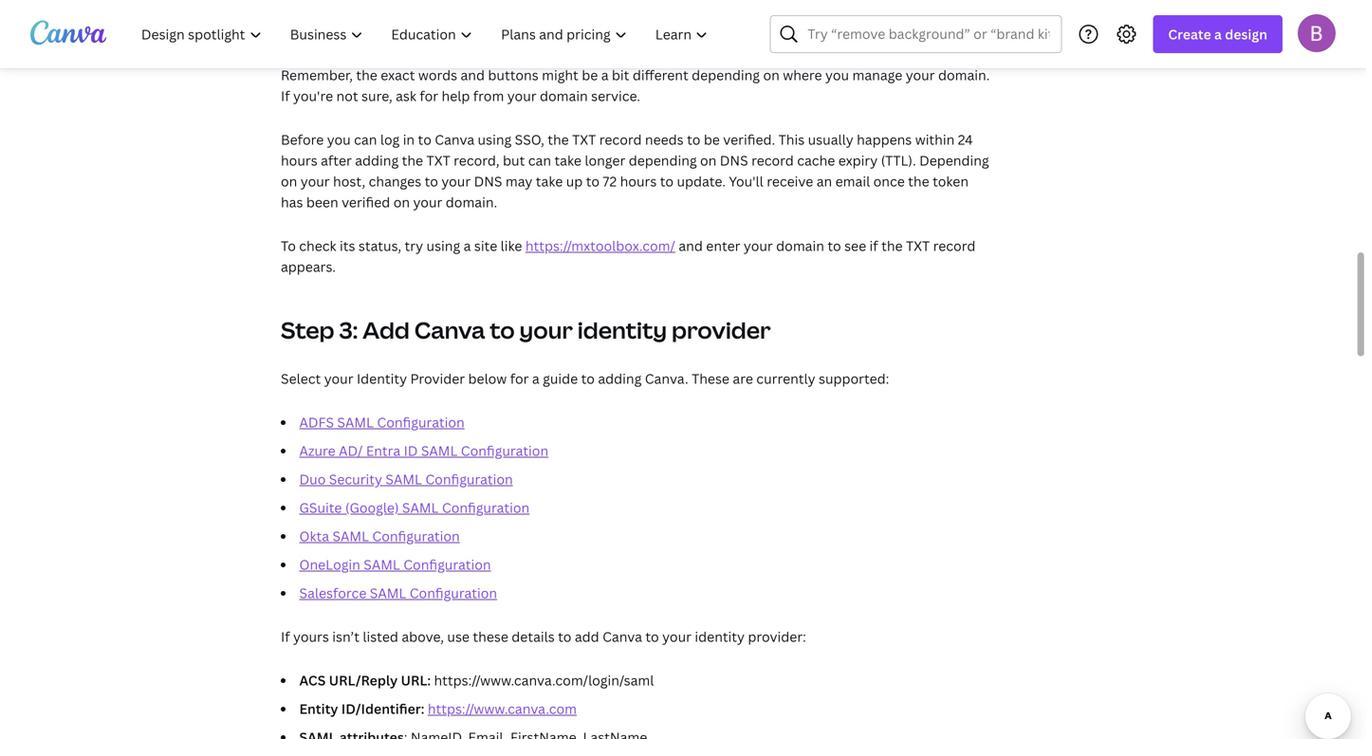Task type: describe. For each thing, give the bounding box(es) containing it.
configuration up azure ad/ entra id saml configuration link
[[377, 413, 465, 431]]

txt inside and enter your domain to see if the txt record appears.
[[906, 237, 930, 255]]

a inside create a design dropdown button
[[1214, 25, 1222, 43]]

a left site
[[464, 237, 471, 255]]

canva.
[[645, 370, 688, 388]]

security
[[329, 470, 382, 488]]

1 horizontal spatial txt
[[572, 130, 596, 148]]

1 vertical spatial take
[[536, 172, 563, 190]]

token
[[933, 172, 969, 190]]

these
[[692, 370, 729, 388]]

configuration up the salesforce saml configuration
[[403, 555, 491, 573]]

gsuite
[[299, 499, 342, 517]]

buttons
[[488, 66, 539, 84]]

cache
[[797, 151, 835, 169]]

duo
[[299, 470, 326, 488]]

3:
[[339, 314, 358, 345]]

depending inside the before you can log in to canva using sso, the txt record needs to be verified. this usually happens within 24 hours after adding the txt record, but can take longer depending on dns record cache expiry (ttl). depending on your host, changes to your dns may take up to 72 hours to update. you'll receive an email once the token has been verified on your domain.
[[629, 151, 697, 169]]

72
[[603, 172, 617, 190]]

entra
[[366, 442, 400, 460]]

record,
[[454, 151, 500, 169]]

0 vertical spatial take
[[554, 151, 581, 169]]

url/reply
[[329, 671, 398, 689]]

design
[[1225, 25, 1267, 43]]

to left 72
[[586, 172, 600, 190]]

use
[[447, 628, 470, 646]]

entity
[[299, 700, 338, 718]]

configuration down azure ad/ entra id saml configuration
[[425, 470, 513, 488]]

host,
[[333, 172, 365, 190]]

sure,
[[361, 87, 392, 105]]

exact
[[381, 66, 415, 84]]

azure ad/ entra id saml configuration
[[299, 442, 548, 460]]

the down 'in'
[[402, 151, 423, 169]]

provider
[[672, 314, 771, 345]]

check
[[299, 237, 336, 255]]

site
[[474, 237, 497, 255]]

but
[[503, 151, 525, 169]]

its
[[340, 237, 355, 255]]

2 if from the top
[[281, 628, 290, 646]]

before
[[281, 130, 324, 148]]

after
[[321, 151, 352, 169]]

a inside remember, the exact words and buttons might be a bit different depending on where you manage your domain. if you're not sure, ask for help from your domain service.
[[601, 66, 609, 84]]

using inside the before you can log in to canva using sso, the txt record needs to be verified. this usually happens within 24 hours after adding the txt record, but can take longer depending on dns record cache expiry (ttl). depending on your host, changes to your dns may take up to 72 hours to update. you'll receive an email once the token has been verified on your domain.
[[478, 130, 512, 148]]

saml down the onelogin saml configuration link
[[370, 584, 406, 602]]

sso,
[[515, 130, 544, 148]]

update.
[[677, 172, 726, 190]]

once
[[873, 172, 905, 190]]

configuration down gsuite (google) saml configuration link
[[372, 527, 460, 545]]

(ttl).
[[881, 151, 916, 169]]

service.
[[591, 87, 640, 105]]

your down changes
[[413, 193, 442, 211]]

to inside and enter your domain to see if the txt record appears.
[[828, 237, 841, 255]]

currently
[[756, 370, 815, 388]]

needs
[[645, 130, 684, 148]]

the down (ttl). at the top right of the page
[[908, 172, 929, 190]]

provider
[[410, 370, 465, 388]]

adfs
[[299, 413, 334, 431]]

domain. inside the before you can log in to canva using sso, the txt record needs to be verified. this usually happens within 24 hours after adding the txt record, but can take longer depending on dns record cache expiry (ttl). depending on your host, changes to your dns may take up to 72 hours to update. you'll receive an email once the token has been verified on your domain.
[[446, 193, 497, 211]]

domain. inside remember, the exact words and buttons might be a bit different depending on where you manage your domain. if you're not sure, ask for help from your domain service.
[[938, 66, 990, 84]]

details
[[512, 628, 555, 646]]

24
[[958, 130, 973, 148]]

and inside and enter your domain to see if the txt record appears.
[[679, 237, 703, 255]]

changes
[[369, 172, 421, 190]]

step 3: add canva to your identity provider
[[281, 314, 771, 345]]

status,
[[358, 237, 401, 255]]

salesforce
[[299, 584, 367, 602]]

adfs saml configuration
[[299, 413, 465, 431]]

ask
[[396, 87, 416, 105]]

manage
[[852, 66, 902, 84]]

to right 'in'
[[418, 130, 432, 148]]

acs url/reply url: https://www.canva.com/login/saml
[[299, 671, 654, 689]]

onelogin saml configuration
[[299, 555, 491, 573]]

1 horizontal spatial hours
[[620, 172, 657, 190]]

the inside and enter your domain to see if the txt record appears.
[[881, 237, 903, 255]]

saml right id at left bottom
[[421, 442, 458, 460]]

expiry
[[838, 151, 878, 169]]

verified.
[[723, 130, 775, 148]]

remember, the exact words and buttons might be a bit different depending on where you manage your domain. if you're not sure, ask for help from your domain service.
[[281, 66, 990, 105]]

you inside the before you can log in to canva using sso, the txt record needs to be verified. this usually happens within 24 hours after adding the txt record, but can take longer depending on dns record cache expiry (ttl). depending on your host, changes to your dns may take up to 72 hours to update. you'll receive an email once the token has been verified on your domain.
[[327, 130, 351, 148]]

url:
[[401, 671, 431, 689]]

on up update.
[[700, 151, 717, 169]]

see
[[844, 237, 866, 255]]

happens
[[857, 130, 912, 148]]

saml down duo security saml configuration link
[[402, 499, 439, 517]]

a left guide
[[532, 370, 539, 388]]

guide
[[543, 370, 578, 388]]

add
[[363, 314, 410, 345]]

ad/
[[339, 442, 363, 460]]

listed
[[363, 628, 398, 646]]

add
[[575, 628, 599, 646]]

email
[[835, 172, 870, 190]]

okta saml configuration
[[299, 527, 460, 545]]

adfs saml configuration link
[[299, 413, 465, 431]]

create a design button
[[1153, 15, 1283, 53]]

https://www.canva.com
[[428, 700, 577, 718]]

1 vertical spatial identity
[[695, 628, 745, 646]]

you inside remember, the exact words and buttons might be a bit different depending on where you manage your domain. if you're not sure, ask for help from your domain service.
[[825, 66, 849, 84]]

Try "remove background" or "brand kit" search field
[[808, 16, 1050, 52]]

if
[[869, 237, 878, 255]]

your right add
[[662, 628, 692, 646]]

domain inside and enter your domain to see if the txt record appears.
[[776, 237, 824, 255]]

to right guide
[[581, 370, 595, 388]]

bit
[[612, 66, 629, 84]]

bob builder image
[[1298, 14, 1336, 52]]

configuration down azure ad/ entra id saml configuration link
[[442, 499, 530, 517]]

where
[[783, 66, 822, 84]]

1 vertical spatial record
[[751, 151, 794, 169]]

0 horizontal spatial txt
[[426, 151, 450, 169]]

saml down id at left bottom
[[386, 470, 422, 488]]

this
[[778, 130, 805, 148]]

help
[[442, 87, 470, 105]]

not
[[336, 87, 358, 105]]

select
[[281, 370, 321, 388]]

gsuite (google) saml configuration link
[[299, 499, 530, 517]]



Task type: locate. For each thing, give the bounding box(es) containing it.
appears.
[[281, 258, 336, 276]]

longer
[[585, 151, 625, 169]]

different
[[633, 66, 688, 84]]

on inside remember, the exact words and buttons might be a bit different depending on where you manage your domain. if you're not sure, ask for help from your domain service.
[[763, 66, 780, 84]]

to right needs
[[687, 130, 700, 148]]

https://www.canva.com/login/saml
[[434, 671, 654, 689]]

1 vertical spatial canva
[[414, 314, 485, 345]]

domain down might
[[540, 87, 588, 105]]

depending down needs
[[629, 151, 697, 169]]

within
[[915, 130, 955, 148]]

saml up "ad/"
[[337, 413, 374, 431]]

record up receive
[[751, 151, 794, 169]]

configuration up use
[[410, 584, 497, 602]]

the inside remember, the exact words and buttons might be a bit different depending on where you manage your domain. if you're not sure, ask for help from your domain service.
[[356, 66, 377, 84]]

be left verified.
[[704, 130, 720, 148]]

1 horizontal spatial domain.
[[938, 66, 990, 84]]

for right the "below"
[[510, 370, 529, 388]]

https://mxtoolbox.com/ link
[[525, 237, 675, 255]]

hours
[[281, 151, 318, 169], [620, 172, 657, 190]]

record inside and enter your domain to see if the txt record appears.
[[933, 237, 976, 255]]

may
[[506, 172, 533, 190]]

0 vertical spatial identity
[[578, 314, 667, 345]]

log
[[380, 130, 400, 148]]

1 vertical spatial depending
[[629, 151, 697, 169]]

be inside the before you can log in to canva using sso, the txt record needs to be verified. this usually happens within 24 hours after adding the txt record, but can take longer depending on dns record cache expiry (ttl). depending on your host, changes to your dns may take up to 72 hours to update. you'll receive an email once the token has been verified on your domain.
[[704, 130, 720, 148]]

1 vertical spatial dns
[[474, 172, 502, 190]]

yours
[[293, 628, 329, 646]]

be inside remember, the exact words and buttons might be a bit different depending on where you manage your domain. if you're not sure, ask for help from your domain service.
[[582, 66, 598, 84]]

1 horizontal spatial dns
[[720, 151, 748, 169]]

1 horizontal spatial and
[[679, 237, 703, 255]]

1 vertical spatial if
[[281, 628, 290, 646]]

for
[[420, 87, 438, 105], [510, 370, 529, 388]]

saml down okta saml configuration
[[364, 555, 400, 573]]

and left enter
[[679, 237, 703, 255]]

1 horizontal spatial identity
[[695, 628, 745, 646]]

0 vertical spatial txt
[[572, 130, 596, 148]]

2 horizontal spatial txt
[[906, 237, 930, 255]]

0 vertical spatial canva
[[435, 130, 474, 148]]

0 horizontal spatial identity
[[578, 314, 667, 345]]

id
[[404, 442, 418, 460]]

take up up
[[554, 151, 581, 169]]

above,
[[402, 628, 444, 646]]

1 vertical spatial domain
[[776, 237, 824, 255]]

id/identifier:
[[341, 700, 425, 718]]

1 vertical spatial txt
[[426, 151, 450, 169]]

record
[[599, 130, 642, 148], [751, 151, 794, 169], [933, 237, 976, 255]]

your down record,
[[441, 172, 471, 190]]

if inside remember, the exact words and buttons might be a bit different depending on where you manage your domain. if you're not sure, ask for help from your domain service.
[[281, 87, 290, 105]]

configuration down the "below"
[[461, 442, 548, 460]]

your down buttons on the left of the page
[[507, 87, 537, 105]]

0 vertical spatial domain
[[540, 87, 588, 105]]

if
[[281, 87, 290, 105], [281, 628, 290, 646]]

your right select
[[324, 370, 353, 388]]

salesforce saml configuration link
[[299, 584, 497, 602]]

0 vertical spatial for
[[420, 87, 438, 105]]

supported:
[[819, 370, 889, 388]]

1 vertical spatial you
[[327, 130, 351, 148]]

onelogin saml configuration link
[[299, 555, 491, 573]]

gsuite (google) saml configuration
[[299, 499, 530, 517]]

isn't
[[332, 628, 359, 646]]

in
[[403, 130, 415, 148]]

depending inside remember, the exact words and buttons might be a bit different depending on where you manage your domain. if you're not sure, ask for help from your domain service.
[[692, 66, 760, 84]]

for down the words in the left of the page
[[420, 87, 438, 105]]

you
[[825, 66, 849, 84], [327, 130, 351, 148]]

you're
[[293, 87, 333, 105]]

to right add
[[645, 628, 659, 646]]

duo security saml configuration link
[[299, 470, 513, 488]]

1 vertical spatial for
[[510, 370, 529, 388]]

to right changes
[[425, 172, 438, 190]]

canva up record,
[[435, 130, 474, 148]]

a
[[1214, 25, 1222, 43], [601, 66, 609, 84], [464, 237, 471, 255], [532, 370, 539, 388]]

hours right 72
[[620, 172, 657, 190]]

identity
[[578, 314, 667, 345], [695, 628, 745, 646]]

like
[[501, 237, 522, 255]]

the right sso,
[[548, 130, 569, 148]]

adding down log
[[355, 151, 399, 169]]

domain inside remember, the exact words and buttons might be a bit different depending on where you manage your domain. if you're not sure, ask for help from your domain service.
[[540, 87, 588, 105]]

you right the where
[[825, 66, 849, 84]]

1 horizontal spatial you
[[825, 66, 849, 84]]

1 vertical spatial can
[[528, 151, 551, 169]]

0 horizontal spatial dns
[[474, 172, 502, 190]]

if yours isn't listed above, use these details to add canva to your identity provider:
[[281, 628, 806, 646]]

0 horizontal spatial adding
[[355, 151, 399, 169]]

azure
[[299, 442, 336, 460]]

to left see
[[828, 237, 841, 255]]

2 vertical spatial txt
[[906, 237, 930, 255]]

1 horizontal spatial can
[[528, 151, 551, 169]]

0 horizontal spatial record
[[599, 130, 642, 148]]

1 vertical spatial domain.
[[446, 193, 497, 211]]

on left the where
[[763, 66, 780, 84]]

okta saml configuration link
[[299, 527, 460, 545]]

to left add
[[558, 628, 572, 646]]

1 horizontal spatial for
[[510, 370, 529, 388]]

2 vertical spatial record
[[933, 237, 976, 255]]

below
[[468, 370, 507, 388]]

take left up
[[536, 172, 563, 190]]

domain.
[[938, 66, 990, 84], [446, 193, 497, 211]]

and enter your domain to see if the txt record appears.
[[281, 237, 976, 276]]

can left log
[[354, 130, 377, 148]]

2 horizontal spatial record
[[933, 237, 976, 255]]

can down sso,
[[528, 151, 551, 169]]

verified
[[342, 193, 390, 211]]

0 vertical spatial can
[[354, 130, 377, 148]]

and inside remember, the exact words and buttons might be a bit different depending on where you manage your domain. if you're not sure, ask for help from your domain service.
[[461, 66, 485, 84]]

if left yours
[[281, 628, 290, 646]]

receive
[[767, 172, 813, 190]]

0 vertical spatial using
[[478, 130, 512, 148]]

1 vertical spatial using
[[426, 237, 460, 255]]

okta
[[299, 527, 329, 545]]

1 horizontal spatial using
[[478, 130, 512, 148]]

enter
[[706, 237, 740, 255]]

0 horizontal spatial be
[[582, 66, 598, 84]]

dns up you'll on the right top
[[720, 151, 748, 169]]

depending right "different"
[[692, 66, 760, 84]]

your inside and enter your domain to see if the txt record appears.
[[744, 237, 773, 255]]

domain
[[540, 87, 588, 105], [776, 237, 824, 255]]

0 horizontal spatial domain.
[[446, 193, 497, 211]]

txt right if
[[906, 237, 930, 255]]

1 horizontal spatial record
[[751, 151, 794, 169]]

depending
[[919, 151, 989, 169]]

your up been
[[301, 172, 330, 190]]

your up guide
[[519, 314, 573, 345]]

0 vertical spatial record
[[599, 130, 642, 148]]

top level navigation element
[[129, 15, 724, 53]]

identity left provider:
[[695, 628, 745, 646]]

to left update.
[[660, 172, 674, 190]]

0 vertical spatial you
[[825, 66, 849, 84]]

using up record,
[[478, 130, 512, 148]]

0 horizontal spatial hours
[[281, 151, 318, 169]]

0 vertical spatial domain.
[[938, 66, 990, 84]]

an
[[817, 172, 832, 190]]

1 vertical spatial hours
[[620, 172, 657, 190]]

from
[[473, 87, 504, 105]]

record up longer
[[599, 130, 642, 148]]

and
[[461, 66, 485, 84], [679, 237, 703, 255]]

0 vertical spatial be
[[582, 66, 598, 84]]

0 horizontal spatial can
[[354, 130, 377, 148]]

identity up select your identity provider below for a guide to adding canva. these are currently supported:
[[578, 314, 667, 345]]

0 horizontal spatial domain
[[540, 87, 588, 105]]

try
[[405, 237, 423, 255]]

1 vertical spatial and
[[679, 237, 703, 255]]

select your identity provider below for a guide to adding canva. these are currently supported:
[[281, 370, 889, 388]]

saml up the 'onelogin'
[[332, 527, 369, 545]]

and up from
[[461, 66, 485, 84]]

step
[[281, 314, 334, 345]]

the
[[356, 66, 377, 84], [548, 130, 569, 148], [402, 151, 423, 169], [908, 172, 929, 190], [881, 237, 903, 255]]

0 horizontal spatial and
[[461, 66, 485, 84]]

txt
[[572, 130, 596, 148], [426, 151, 450, 169], [906, 237, 930, 255]]

adding left canva.
[[598, 370, 642, 388]]

these
[[473, 628, 508, 646]]

identity
[[357, 370, 407, 388]]

1 horizontal spatial domain
[[776, 237, 824, 255]]

(google)
[[345, 499, 399, 517]]

domain. down record,
[[446, 193, 497, 211]]

record down the 'token' at the top
[[933, 237, 976, 255]]

a left the bit
[[601, 66, 609, 84]]

0 horizontal spatial you
[[327, 130, 351, 148]]

domain. down try "remove background" or "brand kit" search box
[[938, 66, 990, 84]]

create
[[1168, 25, 1211, 43]]

canva up provider
[[414, 314, 485, 345]]

adding inside the before you can log in to canva using sso, the txt record needs to be verified. this usually happens within 24 hours after adding the txt record, but can take longer depending on dns record cache expiry (ttl). depending on your host, changes to your dns may take up to 72 hours to update. you'll receive an email once the token has been verified on your domain.
[[355, 151, 399, 169]]

duo security saml configuration
[[299, 470, 513, 488]]

0 vertical spatial and
[[461, 66, 485, 84]]

0 horizontal spatial using
[[426, 237, 460, 255]]

0 vertical spatial depending
[[692, 66, 760, 84]]

on down changes
[[393, 193, 410, 211]]

1 horizontal spatial be
[[704, 130, 720, 148]]

your right enter
[[744, 237, 773, 255]]

1 horizontal spatial adding
[[598, 370, 642, 388]]

for inside remember, the exact words and buttons might be a bit different depending on where you manage your domain. if you're not sure, ask for help from your domain service.
[[420, 87, 438, 105]]

create a design
[[1168, 25, 1267, 43]]

1 if from the top
[[281, 87, 290, 105]]

0 vertical spatial hours
[[281, 151, 318, 169]]

might
[[542, 66, 578, 84]]

the up sure,
[[356, 66, 377, 84]]

are
[[733, 370, 753, 388]]

be right might
[[582, 66, 598, 84]]

using right try
[[426, 237, 460, 255]]

txt up longer
[[572, 130, 596, 148]]

a left design
[[1214, 25, 1222, 43]]

hours down before
[[281, 151, 318, 169]]

been
[[306, 193, 338, 211]]

domain left see
[[776, 237, 824, 255]]

remember,
[[281, 66, 353, 84]]

1 vertical spatial be
[[704, 130, 720, 148]]

on up has
[[281, 172, 297, 190]]

you up the after
[[327, 130, 351, 148]]

2 vertical spatial canva
[[603, 628, 642, 646]]

https://mxtoolbox.com/
[[525, 237, 675, 255]]

to up the "below"
[[490, 314, 515, 345]]

the right if
[[881, 237, 903, 255]]

salesforce saml configuration
[[299, 584, 497, 602]]

canva inside the before you can log in to canva using sso, the txt record needs to be verified. this usually happens within 24 hours after adding the txt record, but can take longer depending on dns record cache expiry (ttl). depending on your host, changes to your dns may take up to 72 hours to update. you'll receive an email once the token has been verified on your domain.
[[435, 130, 474, 148]]

dns
[[720, 151, 748, 169], [474, 172, 502, 190]]

depending
[[692, 66, 760, 84], [629, 151, 697, 169]]

1 vertical spatial adding
[[598, 370, 642, 388]]

your down try "remove background" or "brand kit" search box
[[906, 66, 935, 84]]

0 horizontal spatial for
[[420, 87, 438, 105]]

0 vertical spatial adding
[[355, 151, 399, 169]]

txt left record,
[[426, 151, 450, 169]]

to
[[418, 130, 432, 148], [687, 130, 700, 148], [425, 172, 438, 190], [586, 172, 600, 190], [660, 172, 674, 190], [828, 237, 841, 255], [490, 314, 515, 345], [581, 370, 595, 388], [558, 628, 572, 646], [645, 628, 659, 646]]

0 vertical spatial dns
[[720, 151, 748, 169]]

0 vertical spatial if
[[281, 87, 290, 105]]

be
[[582, 66, 598, 84], [704, 130, 720, 148]]

if left you're
[[281, 87, 290, 105]]

dns down record,
[[474, 172, 502, 190]]

canva right add
[[603, 628, 642, 646]]



Task type: vqa. For each thing, say whether or not it's contained in the screenshot.
domain within the REMEMBER, THE EXACT WORDS AND BUTTONS MIGHT BE A BIT DIFFERENT DEPENDING ON WHERE YOU MANAGE YOUR DOMAIN. IF YOU'RE NOT SURE, ASK FOR HELP FROM YOUR DOMAIN SERVICE.
yes



